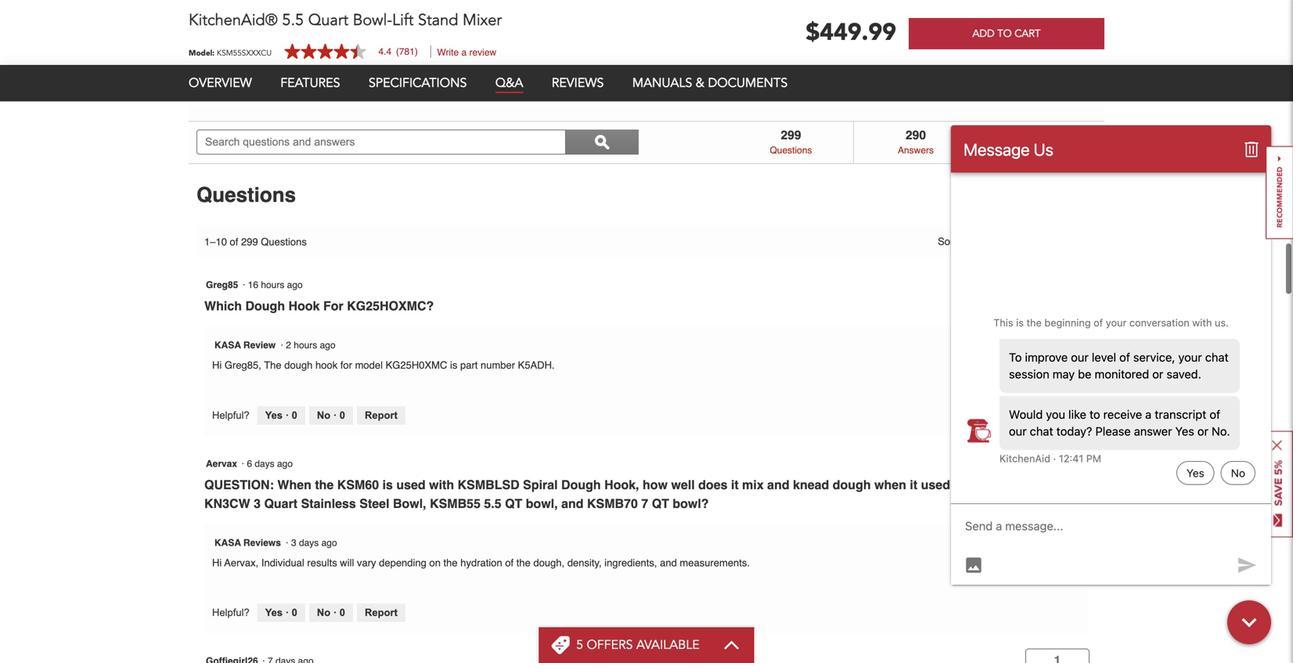 Task type: describe. For each thing, give the bounding box(es) containing it.
steel
[[360, 496, 390, 511]]

specifications
[[369, 74, 467, 92]]

report button for kg25hoxmc?
[[357, 406, 406, 425]]

· down individual
[[286, 607, 289, 619]]

0 down for
[[340, 409, 345, 421]]

greg85,
[[225, 359, 261, 371]]

0 down individual
[[292, 607, 297, 619]]

the
[[264, 359, 282, 371]]

will
[[340, 557, 354, 569]]

reviews link
[[552, 74, 604, 92]]

bowl?
[[673, 496, 709, 511]]

1 horizontal spatial quart
[[308, 9, 349, 31]]

and up features link in the left top of the page
[[296, 35, 337, 65]]

0 vertical spatial 5.5
[[282, 9, 304, 31]]

for
[[323, 299, 344, 313]]

ksmblsd
[[458, 477, 520, 492]]

cart
[[1015, 27, 1041, 41]]

no for the
[[317, 607, 331, 619]]

the left 1 button
[[983, 477, 1001, 492]]

heading containing 5
[[576, 637, 700, 654]]

yes · 0 for when
[[265, 607, 297, 619]]

content helpfulness group for the
[[212, 604, 406, 622]]

hi for which dough hook for kg25hoxmc?
[[212, 359, 222, 371]]

hi greg85, the dough hook for model kg25h0xmc is part number k5adh.
[[212, 359, 555, 371]]

answer
[[344, 35, 426, 65]]

1 vertical spatial 299
[[241, 236, 258, 248]]

promo tag image
[[551, 636, 570, 655]]

ϙ
[[595, 135, 610, 150]]

4.4
[[379, 46, 392, 57]]

hook
[[316, 359, 338, 371]]

q&a
[[496, 74, 523, 92]]

offers
[[587, 637, 633, 654]]

0 horizontal spatial dough
[[245, 299, 285, 313]]

overview
[[189, 74, 252, 92]]

yes · 0 for dough
[[265, 409, 297, 421]]

when
[[277, 477, 312, 492]]

· left 16
[[243, 280, 245, 290]]

1–10 of 299 questions
[[204, 236, 312, 248]]

290 answers
[[898, 128, 934, 156]]

write a review button
[[437, 47, 497, 58]]

kasa for which dough hook for kg25hoxmc?
[[215, 340, 241, 351]]

299 inside 299 questions
[[781, 128, 801, 142]]

number
[[481, 359, 515, 371]]

&
[[696, 74, 705, 92]]

· down hook
[[333, 409, 337, 421]]

ksmb55
[[430, 496, 481, 511]]

question:  when the ksm60 is used with ksmblsd spiral dough hook, how well does it mix and  knead dough when it used with the kn3cw 3 quart stainless steel bowl, ksmb55 5.5 qt bowl, and ksmb70 7 qt bowl?
[[204, 477, 1001, 511]]

for
[[340, 359, 352, 371]]

the up stainless
[[315, 477, 334, 492]]

and right bowl,
[[561, 496, 584, 511]]

kitchenaid®
[[189, 9, 278, 31]]

299 questions
[[770, 128, 812, 156]]

1 used from the left
[[396, 477, 426, 492]]

0 vertical spatial is
[[450, 359, 458, 371]]

sort by:
[[938, 236, 976, 247]]

dough inside question:  when the ksm60 is used with ksmblsd spiral dough hook, how well does it mix and  knead dough when it used with the kn3cw 3 quart stainless steel bowl, ksmb55 5.5 qt bowl, and ksmb70 7 qt bowl?
[[561, 477, 601, 492]]

2
[[286, 340, 291, 351]]

spiral
[[523, 477, 558, 492]]

16
[[248, 280, 258, 290]]

answers
[[898, 145, 934, 156]]

content helpfulness group for hook
[[212, 406, 406, 425]]

7
[[642, 496, 648, 511]]

is inside question:  when the ksm60 is used with ksmblsd spiral dough hook, how well does it mix and  knead dough when it used with the kn3cw 3 quart stainless steel bowl, ksmb55 5.5 qt bowl, and ksmb70 7 qt bowl?
[[383, 477, 393, 492]]

hi for question:  when the ksm60 is used with ksmblsd spiral dough hook, how well does it mix and  knead dough when it used with the kn3cw 3 quart stainless steel bowl, ksmb55 5.5 qt bowl, and ksmb70 7 qt bowl?
[[212, 557, 222, 569]]

how
[[643, 477, 668, 492]]

which dough hook for kg25hoxmc?
[[204, 299, 434, 313]]

(781)
[[396, 46, 418, 57]]

0 vertical spatial reviews
[[552, 74, 604, 92]]

290
[[906, 128, 926, 142]]

close image
[[1272, 440, 1283, 451]]

· up individual
[[286, 537, 289, 548]]

sort
[[938, 236, 957, 247]]

add
[[973, 27, 995, 41]]

hook
[[289, 299, 320, 313]]

aervax button
[[205, 455, 238, 472]]

write
[[437, 47, 459, 58]]

vary
[[357, 557, 376, 569]]

0 up aervax · 6 days ago
[[292, 409, 297, 421]]

part
[[460, 359, 478, 371]]

features
[[280, 74, 340, 92]]

greg85 button
[[205, 276, 239, 294]]

0 vertical spatial questions
[[770, 145, 812, 156]]

1–10 of 299 questions alert
[[204, 236, 312, 248]]

and right ingredients,
[[660, 557, 677, 569]]

Search questions and answers text field
[[197, 130, 566, 155]]

ksmb70
[[587, 496, 638, 511]]

1
[[1054, 456, 1061, 470]]

add to cart button
[[909, 18, 1105, 49]]

add to cart
[[973, 27, 1041, 41]]

helpful? for question:  when the ksm60 is used with ksmblsd spiral dough hook, how well does it mix and  knead dough when it used with the kn3cw 3 quart stainless steel bowl, ksmb55 5.5 qt bowl, and ksmb70 7 qt bowl?
[[212, 607, 250, 619]]

kasa for question:  when the ksm60 is used with ksmblsd spiral dough hook, how well does it mix and  knead dough when it used with the kn3cw 3 quart stainless steel bowl, ksmb55 5.5 qt bowl, and ksmb70 7 qt bowl?
[[215, 537, 241, 548]]

report button for is
[[357, 604, 406, 622]]

bowl,
[[526, 496, 558, 511]]

manuals
[[633, 74, 692, 92]]

5
[[576, 637, 583, 654]]

ingredients,
[[605, 557, 657, 569]]

no · 0 for for
[[317, 409, 345, 421]]

kn3cw
[[204, 496, 250, 511]]

ϙ button
[[566, 130, 639, 155]]

dough,
[[534, 557, 565, 569]]

specifications link
[[369, 74, 467, 92]]

features link
[[280, 74, 340, 92]]

well
[[671, 477, 695, 492]]

2 with from the left
[[954, 477, 979, 492]]

1 horizontal spatial of
[[505, 557, 514, 569]]

aervax
[[206, 458, 237, 469]]

0 vertical spatial days
[[255, 458, 275, 469]]

overview link
[[189, 74, 252, 92]]



Task type: vqa. For each thing, say whether or not it's contained in the screenshot.
ADD TO CART 'Button'
yes



Task type: locate. For each thing, give the bounding box(es) containing it.
it left the mix
[[731, 477, 739, 492]]

a
[[462, 47, 467, 58]]

is
[[450, 359, 458, 371], [383, 477, 393, 492]]

1 vertical spatial kasa
[[215, 537, 241, 548]]

when
[[875, 477, 907, 492]]

0 horizontal spatial of
[[230, 236, 238, 248]]

report for kg25hoxmc?
[[365, 409, 398, 421]]

model: ksm55sxxxcu
[[189, 48, 272, 58]]

kasa up greg85,
[[215, 340, 241, 351]]

is left "part"
[[450, 359, 458, 371]]

documents
[[708, 74, 788, 92]]

0 horizontal spatial quart
[[264, 496, 298, 511]]

qt right 7
[[652, 496, 669, 511]]

Search questions and answers search region search field
[[189, 122, 647, 163]]

1 vertical spatial hi
[[212, 557, 222, 569]]

used up bowl,
[[396, 477, 426, 492]]

no · 0 down hook
[[317, 409, 345, 421]]

question
[[189, 35, 289, 65]]

3
[[254, 496, 261, 511], [291, 537, 296, 548]]

report button down hi greg85, the dough hook for model kg25h0xmc is part number k5adh.
[[357, 406, 406, 425]]

1 vertical spatial report
[[365, 607, 398, 619]]

recommendations image
[[1266, 146, 1293, 239]]

5.5 down ksmblsd
[[484, 496, 502, 511]]

0 horizontal spatial dough
[[284, 359, 313, 371]]

dough
[[284, 359, 313, 371], [833, 477, 871, 492]]

2 report from the top
[[365, 607, 398, 619]]

quart up question and answer
[[308, 9, 349, 31]]

2 it from the left
[[910, 477, 918, 492]]

bowl-
[[353, 9, 392, 31]]

1 report from the top
[[365, 409, 398, 421]]

it right when
[[910, 477, 918, 492]]

1 horizontal spatial reviews
[[552, 74, 604, 92]]

1–10
[[204, 236, 227, 248]]

dough down the greg85 · 16 hours ago
[[245, 299, 285, 313]]

helpful? for which dough hook for kg25hoxmc?
[[212, 409, 250, 421]]

1 with from the left
[[429, 477, 454, 492]]

1 horizontal spatial 3
[[291, 537, 296, 548]]

1 vertical spatial dough
[[561, 477, 601, 492]]

0 vertical spatial dough
[[245, 299, 285, 313]]

0 vertical spatial 299
[[781, 128, 801, 142]]

1 horizontal spatial used
[[921, 477, 950, 492]]

no down results
[[317, 607, 331, 619]]

0 vertical spatial report button
[[357, 406, 406, 425]]

2 used from the left
[[921, 477, 950, 492]]

report down vary
[[365, 607, 398, 619]]

with up "ksmb55"
[[429, 477, 454, 492]]

q&a link
[[496, 74, 523, 93]]

0 vertical spatial hours
[[261, 280, 284, 290]]

2 report button from the top
[[357, 604, 406, 622]]

5.5
[[282, 9, 304, 31], [484, 496, 502, 511]]

used
[[396, 477, 426, 492], [921, 477, 950, 492]]

3 up individual
[[291, 537, 296, 548]]

1 hi from the top
[[212, 359, 222, 371]]

1 vertical spatial of
[[505, 557, 514, 569]]

knead
[[793, 477, 829, 492]]

1 horizontal spatial 5.5
[[484, 496, 502, 511]]

heading
[[576, 637, 700, 654]]

days right 6
[[255, 458, 275, 469]]

0 horizontal spatial used
[[396, 477, 426, 492]]

qt left bowl,
[[505, 496, 522, 511]]

is up the steel
[[383, 477, 393, 492]]

1 vertical spatial quart
[[264, 496, 298, 511]]

2 yes from the top
[[265, 607, 283, 619]]

0 vertical spatial report
[[365, 409, 398, 421]]

299 down documents
[[781, 128, 801, 142]]

yes · 0 down individual
[[265, 607, 297, 619]]

write a review
[[437, 47, 497, 58]]

content helpfulness group
[[212, 406, 406, 425], [212, 604, 406, 622]]

0 vertical spatial of
[[230, 236, 238, 248]]

299
[[781, 128, 801, 142], [241, 236, 258, 248]]

2 no · 0 from the top
[[317, 607, 345, 619]]

qt
[[505, 496, 522, 511], [652, 496, 669, 511]]

manuals & documents link
[[633, 74, 788, 92]]

1 vertical spatial 3
[[291, 537, 296, 548]]

helpful? down aervax,
[[212, 607, 250, 619]]

aervax,
[[224, 557, 259, 569]]

6
[[247, 458, 252, 469]]

1 yes from the top
[[265, 409, 283, 421]]

kasa review · 2 hours ago
[[215, 340, 341, 351]]

2 qt from the left
[[652, 496, 669, 511]]

yes for dough
[[265, 409, 283, 421]]

2 yes · 0 from the top
[[265, 607, 297, 619]]

days up results
[[299, 537, 319, 548]]

review
[[243, 340, 276, 351]]

0 horizontal spatial reviews
[[243, 537, 281, 548]]

· left 2 on the bottom of page
[[281, 340, 283, 351]]

2 content helpfulness group from the top
[[212, 604, 406, 622]]

5.5 inside question:  when the ksm60 is used with ksmblsd spiral dough hook, how well does it mix and  knead dough when it used with the kn3cw 3 quart stainless steel bowl, ksmb55 5.5 qt bowl, and ksmb70 7 qt bowl?
[[484, 496, 502, 511]]

· down results
[[333, 607, 337, 619]]

reviews
[[552, 74, 604, 92], [243, 537, 281, 548]]

1 helpful? from the top
[[212, 409, 250, 421]]

0 down will
[[340, 607, 345, 619]]

2 helpful? from the top
[[212, 607, 250, 619]]

2 no from the top
[[317, 607, 331, 619]]

0 vertical spatial yes
[[265, 409, 283, 421]]

stainless
[[301, 496, 356, 511]]

ago
[[287, 280, 303, 290], [320, 340, 336, 351], [277, 458, 293, 469], [322, 537, 337, 548]]

1 content helpfulness group from the top
[[212, 406, 406, 425]]

5.5 up question and answer
[[282, 9, 304, 31]]

depending
[[379, 557, 427, 569]]

hi left greg85,
[[212, 359, 222, 371]]

and
[[296, 35, 337, 65], [767, 477, 790, 492], [561, 496, 584, 511], [660, 557, 677, 569]]

bowl,
[[393, 496, 426, 511]]

·
[[243, 280, 245, 290], [281, 340, 283, 351], [286, 409, 289, 421], [333, 409, 337, 421], [242, 458, 244, 469], [286, 537, 289, 548], [286, 607, 289, 619], [333, 607, 337, 619]]

· up aervax · 6 days ago
[[286, 409, 289, 421]]

1 vertical spatial days
[[299, 537, 319, 548]]

0 horizontal spatial days
[[255, 458, 275, 469]]

0 horizontal spatial hours
[[261, 280, 284, 290]]

the
[[315, 477, 334, 492], [983, 477, 1001, 492], [444, 557, 458, 569], [517, 557, 531, 569]]

0 vertical spatial hi
[[212, 359, 222, 371]]

content helpfulness group down results
[[212, 604, 406, 622]]

0 horizontal spatial qt
[[505, 496, 522, 511]]

kitchenaid® 5.5 quart bowl-lift stand mixer
[[189, 9, 502, 31]]

manuals & documents
[[633, 74, 788, 92]]

1 vertical spatial 5.5
[[484, 496, 502, 511]]

greg85
[[206, 280, 238, 290]]

kg25hoxmc?
[[347, 299, 434, 313]]

3 inside question:  when the ksm60 is used with ksmblsd spiral dough hook, how well does it mix and  knead dough when it used with the kn3cw 3 quart stainless steel bowl, ksmb55 5.5 qt bowl, and ksmb70 7 qt bowl?
[[254, 496, 261, 511]]

report down hi greg85, the dough hook for model kg25h0xmc is part number k5adh.
[[365, 409, 398, 421]]

1 horizontal spatial with
[[954, 477, 979, 492]]

hours right 16
[[261, 280, 284, 290]]

0 horizontal spatial 3
[[254, 496, 261, 511]]

1 vertical spatial content helpfulness group
[[212, 604, 406, 622]]

chevron icon image
[[723, 640, 741, 650]]

0 vertical spatial content helpfulness group
[[212, 406, 406, 425]]

1 vertical spatial yes · 0
[[265, 607, 297, 619]]

0 vertical spatial helpful?
[[212, 409, 250, 421]]

1 vertical spatial dough
[[833, 477, 871, 492]]

0 horizontal spatial is
[[383, 477, 393, 492]]

1 vertical spatial hours
[[294, 340, 317, 351]]

by:
[[960, 236, 973, 247]]

no · 0 for ksm60
[[317, 607, 345, 619]]

0 vertical spatial quart
[[308, 9, 349, 31]]

1 qt from the left
[[505, 496, 522, 511]]

which
[[204, 299, 242, 313]]

0 vertical spatial 3
[[254, 496, 261, 511]]

of right 1–10
[[230, 236, 238, 248]]

1 it from the left
[[731, 477, 739, 492]]

1 horizontal spatial 299
[[781, 128, 801, 142]]

kasa up aervax,
[[215, 537, 241, 548]]

dough left when
[[833, 477, 871, 492]]

kg25h0xmc
[[386, 359, 447, 371]]

yes for when
[[265, 607, 283, 619]]

0 horizontal spatial it
[[731, 477, 739, 492]]

lift
[[392, 9, 414, 31]]

3 down question:
[[254, 496, 261, 511]]

results
[[307, 557, 337, 569]]

0 vertical spatial no
[[317, 409, 331, 421]]

kasa reviews · 3 days ago
[[215, 537, 342, 548]]

4.4 (781)
[[379, 46, 418, 57]]

of right hydration
[[505, 557, 514, 569]]

1 no from the top
[[317, 409, 331, 421]]

dough up "ksmb70"
[[561, 477, 601, 492]]

hi aervax, individual results will vary depending on the hydration of the dough, density, ingredients, and measurements.
[[212, 557, 750, 569]]

on
[[429, 557, 441, 569]]

no · 0 down results
[[317, 607, 345, 619]]

1 vertical spatial reviews
[[243, 537, 281, 548]]

quart inside question:  when the ksm60 is used with ksmblsd spiral dough hook, how well does it mix and  knead dough when it used with the kn3cw 3 quart stainless steel bowl, ksmb55 5.5 qt bowl, and ksmb70 7 qt bowl?
[[264, 496, 298, 511]]

dough inside question:  when the ksm60 is used with ksmblsd spiral dough hook, how well does it mix and  knead dough when it used with the kn3cw 3 quart stainless steel bowl, ksmb55 5.5 qt bowl, and ksmb70 7 qt bowl?
[[833, 477, 871, 492]]

1 horizontal spatial it
[[910, 477, 918, 492]]

with right when
[[954, 477, 979, 492]]

ksm60
[[337, 477, 379, 492]]

1 yes · 0 from the top
[[265, 409, 297, 421]]

quart
[[308, 9, 349, 31], [264, 496, 298, 511]]

1 horizontal spatial is
[[450, 359, 458, 371]]

report button down vary
[[357, 604, 406, 622]]

helpful? up aervax "button"
[[212, 409, 250, 421]]

measurements.
[[680, 557, 750, 569]]

yes
[[265, 409, 283, 421], [265, 607, 283, 619]]

no
[[317, 409, 331, 421], [317, 607, 331, 619]]

1 horizontal spatial dough
[[561, 477, 601, 492]]

quart down when
[[264, 496, 298, 511]]

1 report button from the top
[[357, 406, 406, 425]]

1 kasa from the top
[[215, 340, 241, 351]]

1 no · 0 from the top
[[317, 409, 345, 421]]

1 button
[[1026, 452, 1089, 491]]

1 vertical spatial report button
[[357, 604, 406, 622]]

2 kasa from the top
[[215, 537, 241, 548]]

reviews up individual
[[243, 537, 281, 548]]

0 vertical spatial yes · 0
[[265, 409, 297, 421]]

the right on
[[444, 557, 458, 569]]

0 horizontal spatial with
[[429, 477, 454, 492]]

yes · 0 down the 'the'
[[265, 409, 297, 421]]

1 vertical spatial yes
[[265, 607, 283, 619]]

used right when
[[921, 477, 950, 492]]

1 horizontal spatial qt
[[652, 496, 669, 511]]

0 horizontal spatial 299
[[241, 236, 258, 248]]

0 vertical spatial no · 0
[[317, 409, 345, 421]]

stand
[[418, 9, 458, 31]]

content helpfulness group down hook
[[212, 406, 406, 425]]

ksm55sxxxcu
[[217, 48, 272, 58]]

available
[[637, 637, 700, 654]]

1 horizontal spatial hours
[[294, 340, 317, 351]]

0 horizontal spatial 5.5
[[282, 9, 304, 31]]

1 vertical spatial helpful?
[[212, 607, 250, 619]]

yes down the 'the'
[[265, 409, 283, 421]]

hi left aervax,
[[212, 557, 222, 569]]

$449.99
[[806, 16, 896, 49]]

reviews up ϙ
[[552, 74, 604, 92]]

1 vertical spatial questions
[[197, 183, 296, 207]]

2 hi from the top
[[212, 557, 222, 569]]

mix
[[742, 477, 764, 492]]

dough down 2 on the bottom of page
[[284, 359, 313, 371]]

hydration
[[461, 557, 502, 569]]

report
[[365, 409, 398, 421], [365, 607, 398, 619]]

yes down individual
[[265, 607, 283, 619]]

review
[[469, 47, 497, 58]]

2 vertical spatial questions
[[261, 236, 307, 248]]

1 horizontal spatial days
[[299, 537, 319, 548]]

yes · 0
[[265, 409, 297, 421], [265, 607, 297, 619]]

no down hook
[[317, 409, 331, 421]]

to
[[998, 27, 1012, 41]]

the left dough,
[[517, 557, 531, 569]]

1 horizontal spatial dough
[[833, 477, 871, 492]]

hook,
[[605, 477, 639, 492]]

no for hook
[[317, 409, 331, 421]]

0 vertical spatial kasa
[[215, 340, 241, 351]]

1 vertical spatial is
[[383, 477, 393, 492]]

0 vertical spatial dough
[[284, 359, 313, 371]]

mixer
[[463, 9, 502, 31]]

individual
[[261, 557, 304, 569]]

report for is
[[365, 607, 398, 619]]

1 vertical spatial no · 0
[[317, 607, 345, 619]]

299 right 1–10
[[241, 236, 258, 248]]

does
[[699, 477, 728, 492]]

model
[[355, 359, 383, 371]]

model:
[[189, 48, 215, 58]]

1 vertical spatial no
[[317, 607, 331, 619]]

· left 6
[[242, 458, 244, 469]]

k5adh.
[[518, 359, 555, 371]]

question and answer
[[189, 35, 426, 65]]

and right the mix
[[767, 477, 790, 492]]

hours right 2 on the bottom of page
[[294, 340, 317, 351]]



